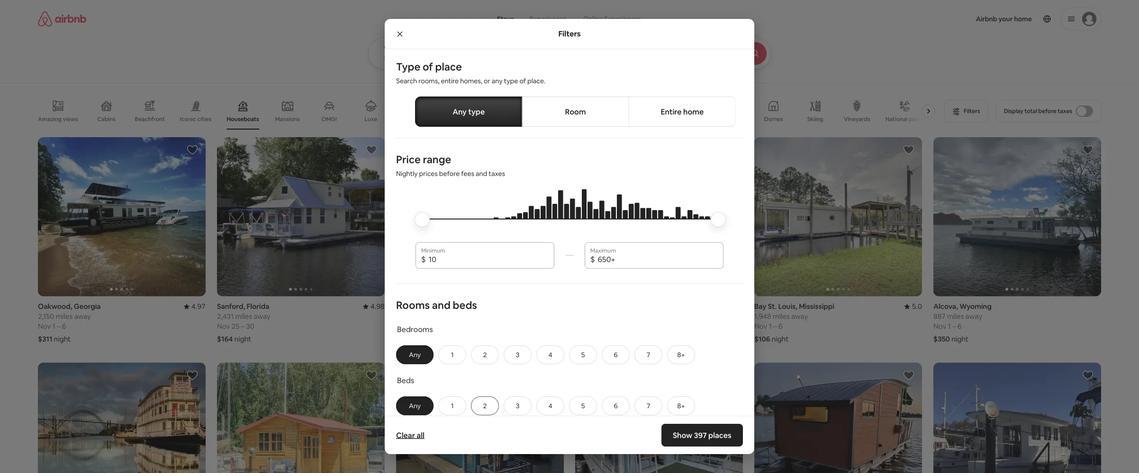 Task type: locate. For each thing, give the bounding box(es) containing it.
2 8+ element from the top
[[677, 402, 685, 411]]

1 vertical spatial 7 button
[[635, 397, 662, 416]]

2 8+ from the top
[[677, 402, 685, 411]]

most stays cost more than $163 per night. image
[[423, 190, 716, 246]]

add to wishlist: portland, oregon image
[[366, 370, 377, 382]]

8+ button for bedrooms
[[667, 346, 695, 365]]

amazing for amazing views
[[38, 116, 62, 123]]

1 button for beds
[[438, 397, 466, 416]]

2 5 button from the top
[[569, 397, 597, 416]]

any button down bedrooms
[[396, 346, 434, 365]]

any down 'beds'
[[409, 402, 421, 411]]

25
[[232, 322, 239, 331]]

taxes right total
[[1058, 108, 1072, 115]]

2 3 button from the top
[[504, 397, 532, 416]]

miles down oakwood,
[[56, 312, 73, 321]]

experiences button
[[521, 9, 575, 28]]

and up 'dec'
[[432, 299, 451, 312]]

2 6 button from the top
[[602, 397, 630, 416]]

1 vertical spatial 8+ element
[[677, 402, 685, 411]]

the-
[[723, 116, 735, 123]]

omg!
[[322, 116, 337, 123]]

6
[[62, 322, 66, 331], [778, 322, 783, 331], [958, 322, 962, 331], [614, 351, 618, 360], [614, 402, 618, 411]]

8+ element
[[677, 351, 685, 360], [677, 402, 685, 411]]

4.98 out of 5 average rating image
[[363, 302, 385, 311]]

amazing for amazing pools
[[441, 116, 465, 123]]

1 vertical spatial taxes
[[489, 170, 505, 178]]

places
[[709, 431, 732, 441]]

2 experiences from the left
[[604, 15, 641, 23]]

experiences up filters
[[530, 15, 567, 23]]

2 2 button from the top
[[471, 397, 499, 416]]

– inside alcova, wyoming 887 miles away nov 1 – 6 $350 night
[[952, 322, 956, 331]]

dec
[[425, 322, 439, 331]]

0 vertical spatial 8+
[[677, 351, 685, 360]]

1 vertical spatial any
[[409, 351, 421, 360]]

tab list containing any type
[[415, 97, 736, 127]]

1 horizontal spatial before
[[1039, 108, 1057, 115]]

away down georgia
[[74, 312, 91, 321]]

0 horizontal spatial type
[[468, 107, 485, 117]]

2 8+ button from the top
[[667, 397, 695, 416]]

1 vertical spatial 5
[[581, 402, 585, 411]]

night right $106 on the bottom of the page
[[772, 335, 789, 344]]

7 button for beds
[[635, 397, 662, 416]]

add to wishlist: sanford, florida image
[[1082, 370, 1094, 382]]

nov down '1,948'
[[754, 322, 767, 331]]

amazing pools
[[441, 116, 481, 123]]

0 vertical spatial any element
[[406, 351, 424, 360]]

taxes
[[1058, 108, 1072, 115], [489, 170, 505, 178]]

0 vertical spatial 7
[[647, 351, 650, 360]]

0 vertical spatial 1 button
[[438, 346, 466, 365]]

7 button
[[635, 346, 662, 365], [635, 397, 662, 416]]

miles inside oakwood, georgia 2,150 miles away nov 1 – 6 $311 night
[[56, 312, 73, 321]]

nov left 26
[[396, 322, 409, 331]]

away inside the bay st. louis, mississippi 1,948 miles away nov 1 – 6 $106 night
[[791, 312, 808, 321]]

– for 887
[[952, 322, 956, 331]]

0 vertical spatial taxes
[[1058, 108, 1072, 115]]

tab list inside 'filters' dialog
[[415, 97, 736, 127]]

2 5 from the top
[[581, 402, 585, 411]]

1 vertical spatial of
[[520, 77, 526, 85]]

miles
[[56, 312, 73, 321], [235, 312, 252, 321], [773, 312, 790, 321], [947, 312, 964, 321]]

miles inside alcova, wyoming 887 miles away nov 1 – 6 $350 night
[[947, 312, 964, 321]]

bay
[[754, 302, 766, 311]]

0 vertical spatial 3 button
[[504, 346, 532, 365]]

0 vertical spatial 2
[[483, 351, 487, 360]]

1 horizontal spatial taxes
[[1058, 108, 1072, 115]]

2 vertical spatial any
[[409, 402, 421, 411]]

mississippi
[[799, 302, 834, 311]]

3 button
[[504, 346, 532, 365], [504, 397, 532, 416]]

1 8+ button from the top
[[667, 346, 695, 365]]

1 experiences from the left
[[530, 15, 567, 23]]

parks
[[909, 116, 924, 123]]

total
[[1025, 108, 1037, 115]]

away inside oakwood, georgia 2,150 miles away nov 1 – 6 $311 night
[[74, 312, 91, 321]]

1 vertical spatial 2
[[483, 402, 487, 411]]

2 2 from the top
[[483, 402, 487, 411]]

miles up 30
[[235, 312, 252, 321]]

filters dialog
[[385, 19, 754, 474]]

– down st.
[[773, 322, 777, 331]]

miles down louis,
[[773, 312, 790, 321]]

1 vertical spatial 1 button
[[438, 397, 466, 416]]

before left fees
[[439, 170, 460, 178]]

6 button for beds
[[602, 397, 630, 416]]

1 7 button from the top
[[635, 346, 662, 365]]

away down louis,
[[791, 312, 808, 321]]

2 nov from the left
[[217, 322, 230, 331]]

entire home
[[661, 107, 704, 117]]

$
[[421, 255, 426, 264], [590, 255, 595, 264]]

7 button for bedrooms
[[635, 346, 662, 365]]

1 any element from the top
[[406, 351, 424, 360]]

type
[[396, 60, 420, 73]]

skiing
[[807, 116, 823, 123]]

3 miles from the left
[[773, 312, 790, 321]]

1 $ from the left
[[421, 255, 426, 264]]

nightly
[[396, 170, 418, 178]]

0 vertical spatial 4 button
[[536, 346, 564, 365]]

– inside sanford, florida 2,431 miles away nov 25 – 30 $164 night
[[241, 322, 245, 331]]

1 vertical spatial type
[[468, 107, 485, 117]]

any type
[[453, 107, 485, 117]]

1 miles from the left
[[56, 312, 73, 321]]

away
[[74, 312, 91, 321], [254, 312, 270, 321], [791, 312, 808, 321], [966, 312, 982, 321]]

7 for bedrooms
[[647, 351, 650, 360]]

4 nov from the left
[[754, 322, 767, 331]]

group
[[38, 93, 939, 130], [38, 137, 206, 297], [217, 137, 385, 297], [396, 137, 564, 297], [575, 137, 743, 297], [754, 137, 922, 297], [933, 137, 1101, 297], [38, 363, 206, 474], [217, 363, 385, 474], [396, 363, 564, 474], [575, 363, 743, 474], [754, 363, 922, 474], [933, 363, 1101, 474]]

price range nightly prices before fees and taxes
[[396, 153, 505, 178]]

1 horizontal spatial amazing
[[441, 116, 465, 123]]

add to wishlist: alcova, wyoming image
[[1082, 145, 1094, 156]]

0 vertical spatial before
[[1039, 108, 1057, 115]]

2 any button from the top
[[396, 397, 434, 416]]

1 vertical spatial 8+ button
[[667, 397, 695, 416]]

– down oakwood,
[[57, 322, 60, 331]]

place
[[435, 60, 462, 73]]

experiences inside online experiences link
[[604, 15, 641, 23]]

– right 25
[[241, 322, 245, 331]]

what can we help you find? tab list
[[489, 9, 575, 28]]

1 vertical spatial 5 button
[[569, 397, 597, 416]]

nov
[[38, 322, 51, 331], [217, 322, 230, 331], [396, 322, 409, 331], [754, 322, 767, 331], [933, 322, 946, 331]]

of
[[423, 60, 433, 73], [520, 77, 526, 85]]

5 – from the left
[[952, 322, 956, 331]]

1 6 button from the top
[[602, 346, 630, 365]]

show
[[673, 431, 693, 441]]

2 night from the left
[[234, 335, 251, 344]]

nov inside sanford, florida 2,431 miles away nov 25 – 30 $164 night
[[217, 322, 230, 331]]

0 vertical spatial any button
[[396, 346, 434, 365]]

group containing amazing views
[[38, 93, 939, 130]]

add to wishlist: sanford, florida image
[[366, 145, 377, 156]]

0 vertical spatial 4
[[548, 351, 552, 360]]

5 nov from the left
[[933, 322, 946, 331]]

4 away from the left
[[966, 312, 982, 321]]

type inside button
[[468, 107, 485, 117]]

off-
[[713, 116, 723, 123]]

vineyards
[[844, 116, 870, 123]]

1,948
[[754, 312, 771, 321]]

any down bedrooms
[[409, 351, 421, 360]]

taxes right fees
[[489, 170, 505, 178]]

$311
[[38, 335, 52, 344]]

0 vertical spatial 7 button
[[635, 346, 662, 365]]

any
[[453, 107, 467, 117], [409, 351, 421, 360], [409, 402, 421, 411]]

3
[[516, 351, 520, 360], [516, 402, 520, 411]]

– down the alcova,
[[952, 322, 956, 331]]

away down florida
[[254, 312, 270, 321]]

louis,
[[778, 302, 797, 311]]

0 vertical spatial 8+ button
[[667, 346, 695, 365]]

2 away from the left
[[254, 312, 270, 321]]

miles inside the bay st. louis, mississippi 1,948 miles away nov 1 – 6 $106 night
[[773, 312, 790, 321]]

1 vertical spatial 4
[[548, 402, 552, 411]]

before right total
[[1039, 108, 1057, 115]]

experiences
[[530, 15, 567, 23], [604, 15, 641, 23]]

1 1 button from the top
[[438, 346, 466, 365]]

0 horizontal spatial of
[[423, 60, 433, 73]]

any button for beds
[[396, 397, 434, 416]]

– right 26
[[420, 322, 424, 331]]

7
[[647, 351, 650, 360], [647, 402, 650, 411]]

0 vertical spatial and
[[476, 170, 487, 178]]

$350
[[933, 335, 950, 344]]

night right '$311'
[[54, 335, 71, 344]]

4 for bedrooms
[[548, 351, 552, 360]]

1 vertical spatial 2 button
[[471, 397, 499, 416]]

tab list
[[415, 97, 736, 127]]

1 2 button from the top
[[471, 346, 499, 365]]

0 vertical spatial 3
[[516, 351, 520, 360]]

of up rooms,
[[423, 60, 433, 73]]

georgia
[[74, 302, 101, 311]]

away down wyoming
[[966, 312, 982, 321]]

1 nov from the left
[[38, 322, 51, 331]]

2 1 button from the top
[[438, 397, 466, 416]]

1 3 from the top
[[516, 351, 520, 360]]

2 any element from the top
[[406, 402, 424, 411]]

any element for bedrooms
[[406, 351, 424, 360]]

clear
[[396, 431, 415, 441]]

0 vertical spatial 8+ element
[[677, 351, 685, 360]]

2 4 button from the top
[[536, 397, 564, 416]]

1 vertical spatial before
[[439, 170, 460, 178]]

bay st. louis, mississippi 1,948 miles away nov 1 – 6 $106 night
[[754, 302, 834, 344]]

4 miles from the left
[[947, 312, 964, 321]]

and right fees
[[476, 170, 487, 178]]

4 night from the left
[[952, 335, 968, 344]]

0 horizontal spatial before
[[439, 170, 460, 178]]

2 – from the left
[[241, 322, 245, 331]]

before inside 'price range nightly prices before fees and taxes'
[[439, 170, 460, 178]]

2 button
[[471, 346, 499, 365], [471, 397, 499, 416]]

1 inside alcova, wyoming 887 miles away nov 1 – 6 $350 night
[[948, 322, 951, 331]]

astoria,
[[396, 302, 422, 311]]

1 7 from the top
[[647, 351, 650, 360]]

0 horizontal spatial $
[[421, 255, 426, 264]]

profile element
[[664, 0, 1101, 38]]

design
[[403, 116, 422, 123]]

0 vertical spatial type
[[504, 77, 518, 85]]

– for 2,431
[[241, 322, 245, 331]]

1 vertical spatial 7
[[647, 402, 650, 411]]

nov down the 2,431
[[217, 322, 230, 331]]

2 3 from the top
[[516, 402, 520, 411]]

night inside alcova, wyoming 887 miles away nov 1 – 6 $350 night
[[952, 335, 968, 344]]

miles inside sanford, florida 2,431 miles away nov 25 – 30 $164 night
[[235, 312, 252, 321]]

miles for sanford,
[[235, 312, 252, 321]]

3 button for bedrooms
[[504, 346, 532, 365]]

any element
[[406, 351, 424, 360], [406, 402, 424, 411]]

1 4 from the top
[[548, 351, 552, 360]]

1 horizontal spatial experiences
[[604, 15, 641, 23]]

1 vertical spatial 4 button
[[536, 397, 564, 416]]

0 horizontal spatial amazing
[[38, 116, 62, 123]]

$ text field
[[429, 255, 549, 264]]

type
[[504, 77, 518, 85], [468, 107, 485, 117]]

0 vertical spatial 6 button
[[602, 346, 630, 365]]

1 inside oakwood, georgia 2,150 miles away nov 1 – 6 $311 night
[[52, 322, 55, 331]]

26
[[411, 322, 419, 331]]

1 night from the left
[[54, 335, 71, 344]]

any down entire
[[453, 107, 467, 117]]

nov down 887
[[933, 322, 946, 331]]

3 away from the left
[[791, 312, 808, 321]]

1 5 from the top
[[581, 351, 585, 360]]

any element for beds
[[406, 402, 424, 411]]

2 $ from the left
[[590, 255, 595, 264]]

and inside 'price range nightly prices before fees and taxes'
[[476, 170, 487, 178]]

1 vertical spatial any button
[[396, 397, 434, 416]]

add to wishlist: newport, oregon image
[[187, 370, 198, 382]]

5 for beds
[[581, 402, 585, 411]]

miles for alcova,
[[947, 312, 964, 321]]

4 – from the left
[[773, 322, 777, 331]]

night inside sanford, florida 2,431 miles away nov 25 – 30 $164 night
[[234, 335, 251, 344]]

beds
[[453, 299, 477, 312]]

any inside button
[[453, 107, 467, 117]]

4 button
[[536, 346, 564, 365], [536, 397, 564, 416]]

nov down 2,150
[[38, 322, 51, 331]]

taxes inside button
[[1058, 108, 1072, 115]]

$ text field
[[598, 255, 718, 264]]

2 7 from the top
[[647, 402, 650, 411]]

3 nov from the left
[[396, 322, 409, 331]]

0 horizontal spatial taxes
[[489, 170, 505, 178]]

1 8+ element from the top
[[677, 351, 685, 360]]

0 horizontal spatial experiences
[[530, 15, 567, 23]]

1 5 button from the top
[[569, 346, 597, 365]]

1 vertical spatial 3 button
[[504, 397, 532, 416]]

2 7 button from the top
[[635, 397, 662, 416]]

night down 25
[[234, 335, 251, 344]]

miles down the alcova,
[[947, 312, 964, 321]]

amazing left views
[[38, 116, 62, 123]]

1
[[52, 322, 55, 331], [440, 322, 443, 331], [769, 322, 772, 331], [948, 322, 951, 331], [451, 351, 454, 360], [451, 402, 454, 411]]

1 horizontal spatial type
[[504, 77, 518, 85]]

miles for oakwood,
[[56, 312, 73, 321]]

1 vertical spatial 8+
[[677, 402, 685, 411]]

0 vertical spatial 2 button
[[471, 346, 499, 365]]

away inside alcova, wyoming 887 miles away nov 1 – 6 $350 night
[[966, 312, 982, 321]]

any element down 'beds'
[[406, 402, 424, 411]]

amazing
[[38, 116, 62, 123], [441, 116, 465, 123]]

1 2 from the top
[[483, 351, 487, 360]]

1 horizontal spatial and
[[476, 170, 487, 178]]

nov inside alcova, wyoming 887 miles away nov 1 – 6 $350 night
[[933, 322, 946, 331]]

1 vertical spatial any element
[[406, 402, 424, 411]]

1 3 button from the top
[[504, 346, 532, 365]]

any button down 'beds'
[[396, 397, 434, 416]]

show 397 places
[[673, 431, 732, 441]]

1 horizontal spatial $
[[590, 255, 595, 264]]

2
[[483, 351, 487, 360], [483, 402, 487, 411]]

– inside oakwood, georgia 2,150 miles away nov 1 – 6 $311 night
[[57, 322, 60, 331]]

1 vertical spatial 3
[[516, 402, 520, 411]]

away inside sanford, florida 2,431 miles away nov 25 – 30 $164 night
[[254, 312, 270, 321]]

and
[[476, 170, 487, 178], [432, 299, 451, 312]]

amazing left the pools
[[441, 116, 465, 123]]

nov inside oakwood, georgia 2,150 miles away nov 1 – 6 $311 night
[[38, 322, 51, 331]]

type right any
[[504, 77, 518, 85]]

– inside the bay st. louis, mississippi 1,948 miles away nov 1 – 6 $106 night
[[773, 322, 777, 331]]

type down homes,
[[468, 107, 485, 117]]

any element down bedrooms
[[406, 351, 424, 360]]

1 4 button from the top
[[536, 346, 564, 365]]

experiences right online
[[604, 15, 641, 23]]

before
[[1039, 108, 1057, 115], [439, 170, 460, 178]]

None search field
[[368, 0, 797, 69]]

3 night from the left
[[772, 335, 789, 344]]

night right the "$350"
[[952, 335, 968, 344]]

night inside oakwood, georgia 2,150 miles away nov 1 – 6 $311 night
[[54, 335, 71, 344]]

amazing views
[[38, 116, 78, 123]]

of left place.
[[520, 77, 526, 85]]

oakwood,
[[38, 302, 72, 311]]

2 4 from the top
[[548, 402, 552, 411]]

1 vertical spatial and
[[432, 299, 451, 312]]

6 inside oakwood, georgia 2,150 miles away nov 1 – 6 $311 night
[[62, 322, 66, 331]]

1 8+ from the top
[[677, 351, 685, 360]]

rooms
[[396, 299, 430, 312]]

all
[[417, 431, 425, 441]]

add to wishlist: oakwood, georgia image
[[187, 145, 198, 156]]

2 miles from the left
[[235, 312, 252, 321]]

st.
[[768, 302, 777, 311]]

1 vertical spatial 6 button
[[602, 397, 630, 416]]

1 – from the left
[[57, 322, 60, 331]]

0 vertical spatial 5 button
[[569, 346, 597, 365]]

0 vertical spatial any
[[453, 107, 467, 117]]

2 button for bedrooms
[[471, 346, 499, 365]]

1 any button from the top
[[396, 346, 434, 365]]

0 vertical spatial 5
[[581, 351, 585, 360]]

1 away from the left
[[74, 312, 91, 321]]

beds
[[397, 376, 414, 386]]



Task type: vqa. For each thing, say whether or not it's contained in the screenshot.
思辰's the Township,
no



Task type: describe. For each thing, give the bounding box(es) containing it.
3 button for beds
[[504, 397, 532, 416]]

6 inside alcova, wyoming 887 miles away nov 1 – 6 $350 night
[[958, 322, 962, 331]]

2 button for beds
[[471, 397, 499, 416]]

2 for beds
[[483, 402, 487, 411]]

2,431
[[217, 312, 234, 321]]

entire home button
[[629, 97, 736, 127]]

4 button for beds
[[536, 397, 564, 416]]

treehouses
[[621, 116, 652, 123]]

houseboats
[[227, 116, 259, 123]]

prices
[[419, 170, 438, 178]]

night for $311
[[54, 335, 71, 344]]

1 horizontal spatial of
[[520, 77, 526, 85]]

clear all
[[396, 431, 425, 441]]

cities
[[197, 116, 212, 123]]

$ for $ text box
[[421, 255, 426, 264]]

30
[[246, 322, 254, 331]]

Where field
[[384, 54, 508, 62]]

display
[[1004, 108, 1023, 115]]

3 for beds
[[516, 402, 520, 411]]

luxe
[[365, 116, 377, 123]]

nov for 2,431
[[217, 322, 230, 331]]

add to wishlist: bay st. louis, mississippi image
[[903, 145, 915, 156]]

fees
[[461, 170, 474, 178]]

search
[[396, 77, 417, 85]]

views
[[63, 116, 78, 123]]

stays button
[[489, 9, 521, 28]]

range
[[423, 153, 451, 166]]

none search field containing stays
[[368, 0, 797, 69]]

display total before taxes button
[[996, 100, 1101, 123]]

4.97 out of 5 average rating image
[[184, 302, 206, 311]]

6 button for bedrooms
[[602, 346, 630, 365]]

tiny
[[667, 116, 678, 123]]

2,150
[[38, 312, 54, 321]]

alcova, wyoming 887 miles away nov 1 – 6 $350 night
[[933, 302, 992, 344]]

5 button for bedrooms
[[569, 346, 597, 365]]

night for $164
[[234, 335, 251, 344]]

7 for beds
[[647, 402, 650, 411]]

or
[[484, 77, 490, 85]]

away for sanford,
[[254, 312, 270, 321]]

tiny homes
[[667, 116, 697, 123]]

8+ for bedrooms
[[677, 351, 685, 360]]

online experiences link
[[575, 9, 650, 28]]

3 – from the left
[[420, 322, 424, 331]]

alcova,
[[933, 302, 958, 311]]

397
[[694, 431, 707, 441]]

room
[[565, 107, 586, 117]]

grid
[[735, 116, 745, 123]]

6 inside the bay st. louis, mississippi 1,948 miles away nov 1 – 6 $106 night
[[778, 322, 783, 331]]

iconic cities
[[180, 116, 212, 123]]

– for 2,150
[[57, 322, 60, 331]]

oregon
[[424, 302, 449, 311]]

nov for 2,150
[[38, 322, 51, 331]]

nov for 887
[[933, 322, 946, 331]]

887
[[933, 312, 946, 321]]

place.
[[527, 77, 546, 85]]

beachfront
[[135, 116, 165, 123]]

add to wishlist: marcellus, michigan image
[[903, 370, 915, 382]]

nov inside the bay st. louis, mississippi 1,948 miles away nov 1 – 6 $106 night
[[754, 322, 767, 331]]

iconic
[[180, 116, 196, 123]]

night inside the bay st. louis, mississippi 1,948 miles away nov 1 – 6 $106 night
[[772, 335, 789, 344]]

8+ element for bedrooms
[[677, 351, 685, 360]]

away for alcova,
[[966, 312, 982, 321]]

home
[[683, 107, 704, 117]]

rooms,
[[419, 77, 439, 85]]

display total before taxes
[[1004, 108, 1072, 115]]

8+ button for beds
[[667, 397, 695, 416]]

any for beds
[[409, 402, 421, 411]]

cabins
[[97, 116, 116, 123]]

8+ for beds
[[677, 402, 685, 411]]

4 button for bedrooms
[[536, 346, 564, 365]]

national
[[886, 116, 908, 123]]

pools
[[466, 116, 481, 123]]

4.97
[[191, 302, 206, 311]]

$164
[[217, 335, 233, 344]]

type inside type of place search rooms, entire homes, or any type of place.
[[504, 77, 518, 85]]

show 397 places link
[[662, 425, 743, 447]]

off-the-grid
[[713, 116, 745, 123]]

stays
[[497, 15, 514, 23]]

entire
[[441, 77, 459, 85]]

experiences inside experiences button
[[530, 15, 567, 23]]

stays tab panel
[[368, 38, 797, 69]]

any
[[492, 77, 503, 85]]

1 button for bedrooms
[[438, 346, 466, 365]]

oakwood, georgia 2,150 miles away nov 1 – 6 $311 night
[[38, 302, 101, 344]]

night for $350
[[952, 335, 968, 344]]

taxes inside 'price range nightly prices before fees and taxes'
[[489, 170, 505, 178]]

5 for bedrooms
[[581, 351, 585, 360]]

clear all button
[[391, 426, 429, 445]]

sanford,
[[217, 302, 245, 311]]

5.0
[[912, 302, 922, 311]]

3 for bedrooms
[[516, 351, 520, 360]]

away for oakwood,
[[74, 312, 91, 321]]

online experiences
[[583, 15, 641, 23]]

5.0 out of 5 average rating image
[[904, 302, 922, 311]]

bedrooms
[[397, 325, 433, 334]]

where
[[384, 45, 402, 52]]

homes
[[679, 116, 697, 123]]

nov 26 – dec 1
[[396, 322, 443, 331]]

4 for beds
[[548, 402, 552, 411]]

$106
[[754, 335, 770, 344]]

any button for bedrooms
[[396, 346, 434, 365]]

8+ element for beds
[[677, 402, 685, 411]]

filters
[[558, 29, 581, 39]]

entire
[[661, 107, 682, 117]]

astoria, oregon
[[396, 302, 449, 311]]

domes
[[764, 116, 783, 123]]

before inside button
[[1039, 108, 1057, 115]]

price
[[396, 153, 421, 166]]

mansions
[[275, 116, 300, 123]]

florida
[[247, 302, 269, 311]]

trending
[[497, 116, 521, 123]]

sanford, florida 2,431 miles away nov 25 – 30 $164 night
[[217, 302, 270, 344]]

room button
[[522, 97, 629, 127]]

1 inside the bay st. louis, mississippi 1,948 miles away nov 1 – 6 $106 night
[[769, 322, 772, 331]]

0 vertical spatial of
[[423, 60, 433, 73]]

type of place search rooms, entire homes, or any type of place.
[[396, 60, 546, 85]]

national parks
[[886, 116, 924, 123]]

0 horizontal spatial and
[[432, 299, 451, 312]]

4.98
[[370, 302, 385, 311]]

$ for $ text field
[[590, 255, 595, 264]]

online
[[583, 15, 603, 23]]

wyoming
[[960, 302, 992, 311]]

2 for bedrooms
[[483, 351, 487, 360]]

5 button for beds
[[569, 397, 597, 416]]

rooms and beds
[[396, 299, 477, 312]]

any for bedrooms
[[409, 351, 421, 360]]



